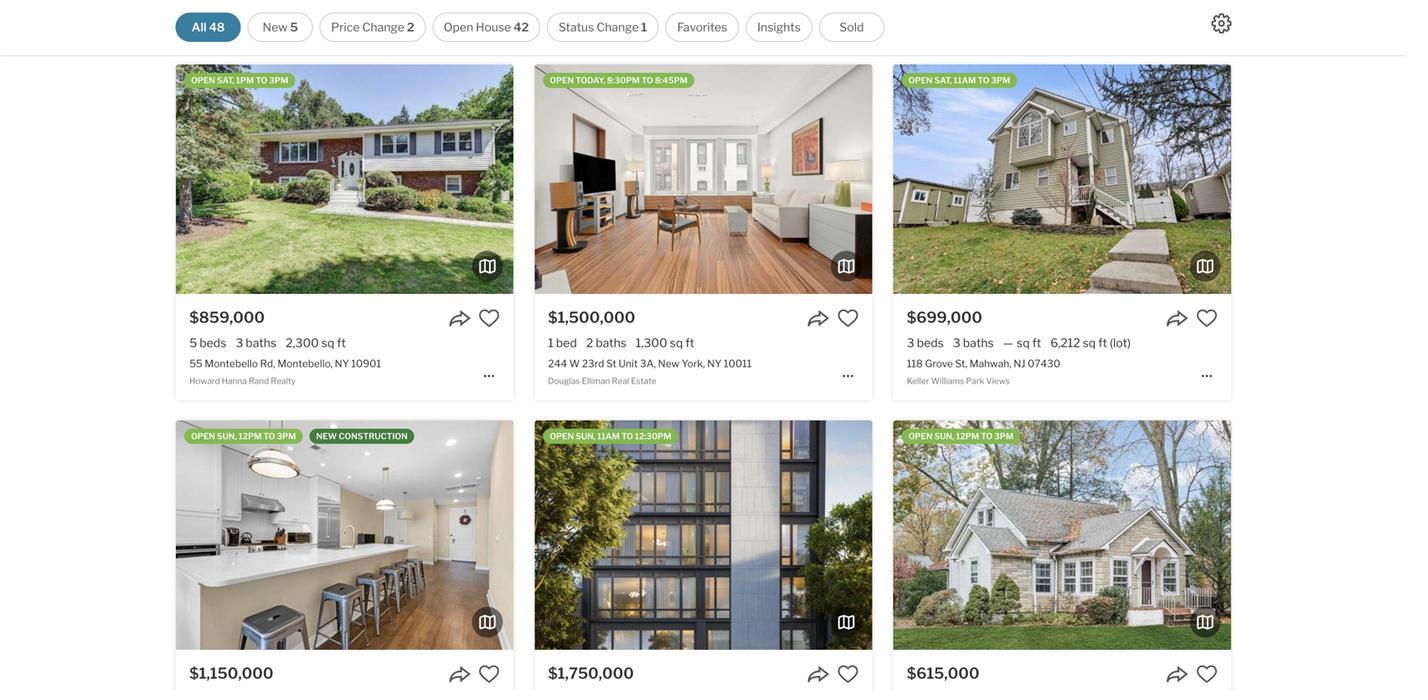 Task type: vqa. For each thing, say whether or not it's contained in the screenshot.


Task type: locate. For each thing, give the bounding box(es) containing it.
favorite button checkbox for $1,750,000
[[838, 664, 859, 686]]

real down unit
[[612, 376, 629, 386]]

0 horizontal spatial 12pm
[[239, 432, 262, 442]]

2 horizontal spatial baths
[[963, 336, 994, 350]]

hanna
[[222, 376, 247, 386]]

sun, down williams
[[935, 432, 955, 442]]

1 change from the left
[[362, 20, 405, 34]]

2 photo of 482 northern pkwy, ridgewood, nj 07450 image from the left
[[1231, 421, 1408, 650]]

0 horizontal spatial sat,
[[217, 76, 234, 86]]

photo of 482 northern pkwy, ridgewood, nj 07450 image
[[894, 421, 1232, 650], [1231, 421, 1408, 650]]

0 horizontal spatial 1
[[548, 336, 554, 350]]

0 horizontal spatial nj
[[318, 2, 329, 14]]

nj left "07401"
[[318, 2, 329, 14]]

new
[[316, 432, 337, 442]]

favorite button image for $1,750,000
[[838, 664, 859, 686]]

all
[[192, 20, 207, 34]]

1 horizontal spatial estate
[[631, 376, 657, 386]]

Favorites radio
[[666, 13, 739, 42]]

1 vertical spatial york,
[[682, 358, 705, 370]]

1 horizontal spatial ny
[[688, 2, 703, 14]]

st left unit
[[607, 358, 617, 370]]

1 horizontal spatial 12pm
[[956, 432, 980, 442]]

st
[[611, 2, 621, 14], [607, 358, 617, 370]]

2 vertical spatial new
[[658, 358, 680, 370]]

change down #2,
[[597, 20, 639, 34]]

3 3 from the left
[[953, 336, 961, 350]]

2 sat, from the left
[[935, 76, 952, 86]]

0 horizontal spatial 3 baths
[[236, 336, 277, 350]]

favorite button checkbox for $699,000
[[1196, 308, 1218, 329]]

118 grove st, mahwah, nj 07430 keller williams park views
[[907, 358, 1061, 386]]

2
[[407, 20, 414, 34], [586, 336, 593, 350]]

house
[[476, 20, 511, 34]]

1 horizontal spatial 3
[[907, 336, 915, 350]]

1 horizontal spatial change
[[597, 20, 639, 34]]

1 horizontal spatial 5
[[290, 20, 298, 34]]

0 horizontal spatial 11am
[[598, 432, 620, 442]]

1 baths from the left
[[246, 336, 277, 350]]

1 vertical spatial w
[[570, 358, 580, 370]]

1 vertical spatial 11am
[[598, 432, 620, 442]]

estate down 3a,
[[631, 376, 657, 386]]

2 12pm from the left
[[956, 432, 980, 442]]

3a,
[[640, 358, 656, 370]]

8:30pm
[[607, 76, 640, 86]]

0 vertical spatial new
[[639, 2, 661, 14]]

0 vertical spatial w
[[570, 2, 581, 14]]

113th
[[583, 2, 609, 14]]

0 vertical spatial real
[[225, 20, 242, 30]]

3 sun, from the left
[[935, 432, 955, 442]]

1,300
[[636, 336, 668, 350]]

ft up 07430
[[1033, 336, 1042, 350]]

0 vertical spatial 2
[[407, 20, 414, 34]]

2 horizontal spatial ny
[[708, 358, 722, 370]]

0 horizontal spatial 3
[[236, 336, 243, 350]]

sun,
[[217, 432, 237, 442], [576, 432, 596, 442], [935, 432, 955, 442]]

3 baths up the st,
[[953, 336, 994, 350]]

change inside option
[[597, 20, 639, 34]]

favorite button checkbox for $615,000
[[1196, 664, 1218, 686]]

0 vertical spatial 1
[[642, 20, 647, 34]]

photo of 29 havemeyer st #1, brooklyn, ny 11211 image
[[535, 421, 873, 650], [873, 421, 1210, 650]]

favorite button image
[[1196, 308, 1218, 329], [479, 664, 500, 686], [838, 664, 859, 686], [1196, 664, 1218, 686]]

new inside 244 w 23rd st unit 3a, new york, ny 10011 douglas elliman real estate
[[658, 358, 680, 370]]

1 horizontal spatial 1
[[642, 20, 647, 34]]

2 baths from the left
[[596, 336, 627, 350]]

1 3 from the left
[[236, 336, 243, 350]]

2 sun, from the left
[[576, 432, 596, 442]]

0 vertical spatial st
[[611, 2, 621, 14]]

ft for — sq ft
[[1033, 336, 1042, 350]]

ny up sales
[[688, 2, 703, 14]]

to for $615,000
[[981, 432, 993, 442]]

2 photo of 55 montebello rd, montebello, ny 10901 image from the left
[[514, 65, 851, 294]]

w inside 244 w 23rd st unit 3a, new york, ny 10011 douglas elliman real estate
[[570, 358, 580, 370]]

new inside 'radio'
[[263, 20, 288, 34]]

open today, 8:30pm to 8:45pm
[[550, 76, 688, 86]]

new up residential
[[639, 2, 661, 14]]

ft for 1,300 sq ft
[[686, 336, 695, 350]]

Price Change radio
[[320, 13, 426, 42]]

12pm down park
[[956, 432, 980, 442]]

baths
[[246, 336, 277, 350], [596, 336, 627, 350], [963, 336, 994, 350]]

303 w 113th st #2, new york, ny 10026 brown harris stevens residential sales llc
[[548, 2, 736, 30]]

new down allendale,
[[263, 20, 288, 34]]

2 left open
[[407, 20, 414, 34]]

0 vertical spatial nj
[[318, 2, 329, 14]]

sat,
[[217, 76, 234, 86], [935, 76, 952, 86]]

3 baths
[[236, 336, 277, 350], [953, 336, 994, 350]]

open for $699,000
[[909, 76, 933, 86]]

6,212 sq ft (lot)
[[1051, 336, 1131, 350]]

open sun, 12pm to 3pm for $615,000
[[909, 432, 1014, 442]]

1 12pm from the left
[[239, 432, 262, 442]]

2 sq from the left
[[670, 336, 683, 350]]

2 horizontal spatial sun,
[[935, 432, 955, 442]]

york,
[[663, 2, 686, 14], [682, 358, 705, 370]]

0 horizontal spatial favorite button image
[[479, 308, 500, 329]]

2 change from the left
[[597, 20, 639, 34]]

1 vertical spatial real
[[612, 376, 629, 386]]

1 beds from the left
[[200, 336, 227, 350]]

3pm for $1,150,000
[[277, 432, 296, 442]]

to for $699,000
[[978, 76, 990, 86]]

rand
[[249, 376, 269, 386]]

new right 3a,
[[658, 358, 680, 370]]

1 horizontal spatial sun,
[[576, 432, 596, 442]]

(lot)
[[1110, 336, 1131, 350]]

st left #2,
[[611, 2, 621, 14]]

0 vertical spatial york,
[[663, 2, 686, 14]]

ft for 6,212 sq ft (lot)
[[1099, 336, 1108, 350]]

sun, down elliman
[[576, 432, 596, 442]]

3pm
[[269, 76, 288, 86], [992, 76, 1011, 86], [277, 432, 296, 442], [995, 432, 1014, 442]]

3pm for $859,000
[[269, 76, 288, 86]]

nj inside 118 grove st, mahwah, nj 07430 keller williams park views
[[1014, 358, 1026, 370]]

change right price
[[362, 20, 405, 34]]

favorite button checkbox
[[838, 308, 859, 329], [479, 664, 500, 686], [838, 664, 859, 686]]

baths for $1,500,000
[[596, 336, 627, 350]]

estate
[[244, 20, 269, 30], [631, 376, 657, 386]]

w inside the 303 w 113th st #2, new york, ny 10026 brown harris stevens residential sales llc
[[570, 2, 581, 14]]

1 vertical spatial st
[[607, 358, 617, 370]]

open sun, 12pm to 3pm down williams
[[909, 432, 1014, 442]]

0 horizontal spatial ny
[[335, 358, 349, 370]]

0 horizontal spatial change
[[362, 20, 405, 34]]

nj
[[318, 2, 329, 14], [1014, 358, 1026, 370]]

real
[[225, 20, 242, 30], [612, 376, 629, 386]]

118
[[907, 358, 923, 370]]

2 up 23rd
[[586, 336, 593, 350]]

harris
[[576, 20, 599, 30]]

3 baths from the left
[[963, 336, 994, 350]]

ft right 1,300
[[686, 336, 695, 350]]

12pm
[[239, 432, 262, 442], [956, 432, 980, 442]]

0 horizontal spatial 2
[[407, 20, 414, 34]]

views
[[987, 376, 1010, 386]]

3 beds
[[907, 336, 944, 350]]

0 horizontal spatial open sun, 12pm to 3pm
[[191, 432, 296, 442]]

w right 303
[[570, 2, 581, 14]]

07430
[[1028, 358, 1061, 370]]

sun, down hanna
[[217, 432, 237, 442]]

residential
[[634, 20, 678, 30]]

3 up 118
[[907, 336, 915, 350]]

1 vertical spatial new
[[263, 20, 288, 34]]

1 horizontal spatial baths
[[596, 336, 627, 350]]

york, down 1,300 sq ft
[[682, 358, 705, 370]]

0 horizontal spatial sun,
[[217, 432, 237, 442]]

st inside 244 w 23rd st unit 3a, new york, ny 10011 douglas elliman real estate
[[607, 358, 617, 370]]

estate down ave,
[[244, 20, 269, 30]]

favorite button image for $1,150,000
[[479, 664, 500, 686]]

3 baths for $859,000
[[236, 336, 277, 350]]

2 inside price change radio
[[407, 20, 414, 34]]

nj down — sq ft
[[1014, 358, 1026, 370]]

favorite button checkbox for $1,150,000
[[479, 664, 500, 686]]

sq
[[322, 336, 335, 350], [670, 336, 683, 350], [1017, 336, 1030, 350], [1083, 336, 1096, 350]]

1 horizontal spatial open sun, 12pm to 3pm
[[909, 432, 1014, 442]]

sq right — at the right of the page
[[1017, 336, 1030, 350]]

0 horizontal spatial baths
[[246, 336, 277, 350]]

real inside 244 w 23rd st unit 3a, new york, ny 10011 douglas elliman real estate
[[612, 376, 629, 386]]

4 sq from the left
[[1083, 336, 1096, 350]]

open for $615,000
[[909, 432, 933, 442]]

w for 113th
[[570, 2, 581, 14]]

sq right 1,300
[[670, 336, 683, 350]]

sun, for $1,150,000
[[217, 432, 237, 442]]

open sun, 12pm to 3pm
[[191, 432, 296, 442], [909, 432, 1014, 442]]

0 vertical spatial estate
[[244, 20, 269, 30]]

1,300 sq ft
[[636, 336, 695, 350]]

sat, for $859,000
[[217, 76, 234, 86]]

2 ft from the left
[[686, 336, 695, 350]]

1 photo of 9 somerset ln #418, edgewater, nj 07020 image from the left
[[176, 421, 514, 650]]

favorite button checkbox for $859,000
[[479, 308, 500, 329]]

1 sat, from the left
[[217, 76, 234, 86]]

2 horizontal spatial 3
[[953, 336, 961, 350]]

real down hillside
[[225, 20, 242, 30]]

nj for 07430
[[1014, 358, 1026, 370]]

1 horizontal spatial real
[[612, 376, 629, 386]]

favorite button image for $859,000
[[479, 308, 500, 329]]

ny
[[688, 2, 703, 14], [335, 358, 349, 370], [708, 358, 722, 370]]

sq right 6,212
[[1083, 336, 1096, 350]]

beds up grove
[[917, 336, 944, 350]]

2,300
[[286, 336, 319, 350]]

1 left bed
[[548, 336, 554, 350]]

ft
[[337, 336, 346, 350], [686, 336, 695, 350], [1033, 336, 1042, 350], [1099, 336, 1108, 350]]

1 ft from the left
[[337, 336, 346, 350]]

price
[[331, 20, 360, 34]]

0 vertical spatial 11am
[[954, 76, 976, 86]]

1 horizontal spatial 3 baths
[[953, 336, 994, 350]]

favorite button checkbox
[[479, 308, 500, 329], [1196, 308, 1218, 329], [1196, 664, 1218, 686]]

5
[[290, 20, 298, 34], [189, 336, 197, 350]]

nj inside 385 hillside ave, allendale, nj 07401 re/max real estate limited
[[318, 2, 329, 14]]

sq for 2,300
[[322, 336, 335, 350]]

1 horizontal spatial nj
[[1014, 358, 1026, 370]]

sun, for $615,000
[[935, 432, 955, 442]]

1 sun, from the left
[[217, 432, 237, 442]]

st inside the 303 w 113th st #2, new york, ny 10026 brown harris stevens residential sales llc
[[611, 2, 621, 14]]

3 ft from the left
[[1033, 336, 1042, 350]]

ft left (lot) at the right of page
[[1099, 336, 1108, 350]]

2 favorite button image from the left
[[838, 308, 859, 329]]

rd,
[[260, 358, 275, 370]]

1 photo of 244 w 23rd st unit 3a, new york, ny 10011 image from the left
[[535, 65, 873, 294]]

baths up rd,
[[246, 336, 277, 350]]

change
[[362, 20, 405, 34], [597, 20, 639, 34]]

$1,150,000
[[189, 665, 274, 683]]

open sun, 12pm to 3pm down hanna
[[191, 432, 296, 442]]

0 horizontal spatial beds
[[200, 336, 227, 350]]

1 horizontal spatial beds
[[917, 336, 944, 350]]

to for $1,750,000
[[622, 432, 633, 442]]

11am
[[954, 76, 976, 86], [598, 432, 620, 442]]

open
[[191, 76, 215, 86], [550, 76, 574, 86], [909, 76, 933, 86], [191, 432, 215, 442], [550, 432, 574, 442], [909, 432, 933, 442]]

0 horizontal spatial 5
[[189, 336, 197, 350]]

5 up 55
[[189, 336, 197, 350]]

photo of 244 w 23rd st unit 3a, new york, ny 10011 image
[[535, 65, 873, 294], [873, 65, 1210, 294]]

ny inside the 303 w 113th st #2, new york, ny 10026 brown harris stevens residential sales llc
[[688, 2, 703, 14]]

0 horizontal spatial real
[[225, 20, 242, 30]]

option group
[[176, 13, 885, 42]]

york, inside the 303 w 113th st #2, new york, ny 10026 brown harris stevens residential sales llc
[[663, 2, 686, 14]]

beds for $699,000
[[917, 336, 944, 350]]

open for $1,500,000
[[550, 76, 574, 86]]

$615,000
[[907, 665, 980, 683]]

1 right 'stevens'
[[642, 20, 647, 34]]

#2,
[[623, 2, 637, 14]]

to
[[256, 76, 267, 86], [642, 76, 653, 86], [978, 76, 990, 86], [264, 432, 275, 442], [622, 432, 633, 442], [981, 432, 993, 442]]

2 beds from the left
[[917, 336, 944, 350]]

ft right 2,300
[[337, 336, 346, 350]]

0 vertical spatial 5
[[290, 20, 298, 34]]

open sun, 12pm to 3pm for $1,150,000
[[191, 432, 296, 442]]

1 favorite button image from the left
[[479, 308, 500, 329]]

5 down allendale,
[[290, 20, 298, 34]]

1 horizontal spatial 2
[[586, 336, 593, 350]]

All radio
[[176, 13, 241, 42]]

1 horizontal spatial favorite button image
[[838, 308, 859, 329]]

favorite button image
[[479, 308, 500, 329], [838, 308, 859, 329]]

photo of 9 somerset ln #418, edgewater, nj 07020 image
[[176, 421, 514, 650], [514, 421, 851, 650]]

2 3 baths from the left
[[953, 336, 994, 350]]

1 photo of 29 havemeyer st #1, brooklyn, ny 11211 image from the left
[[535, 421, 873, 650]]

sq right 2,300
[[322, 336, 335, 350]]

1 horizontal spatial 11am
[[954, 76, 976, 86]]

york, up sales
[[663, 2, 686, 14]]

all 48
[[192, 20, 225, 34]]

1 3 baths from the left
[[236, 336, 277, 350]]

1 horizontal spatial sat,
[[935, 76, 952, 86]]

york, inside 244 w 23rd st unit 3a, new york, ny 10011 douglas elliman real estate
[[682, 358, 705, 370]]

3 up the st,
[[953, 336, 961, 350]]

change inside radio
[[362, 20, 405, 34]]

3 sq from the left
[[1017, 336, 1030, 350]]

baths up unit
[[596, 336, 627, 350]]

5 beds
[[189, 336, 227, 350]]

w right 244
[[570, 358, 580, 370]]

baths up mahwah,
[[963, 336, 994, 350]]

3 baths up rd,
[[236, 336, 277, 350]]

ny left "10011"
[[708, 358, 722, 370]]

ny left 10901
[[335, 358, 349, 370]]

option group containing all
[[176, 13, 885, 42]]

photo of 118 grove st, mahwah, nj 07430 image
[[894, 65, 1232, 294], [1231, 65, 1408, 294]]

today,
[[576, 76, 606, 86]]

2 open sun, 12pm to 3pm from the left
[[909, 432, 1014, 442]]

beds up 55
[[200, 336, 227, 350]]

1 vertical spatial nj
[[1014, 358, 1026, 370]]

1 vertical spatial estate
[[631, 376, 657, 386]]

1 vertical spatial 5
[[189, 336, 197, 350]]

1 sq from the left
[[322, 336, 335, 350]]

favorite button image for $1,500,000
[[838, 308, 859, 329]]

1 open sun, 12pm to 3pm from the left
[[191, 432, 296, 442]]

3 up the montebello on the left of the page
[[236, 336, 243, 350]]

photo of 55 montebello rd, montebello, ny 10901 image
[[176, 65, 514, 294], [514, 65, 851, 294]]

0 horizontal spatial estate
[[244, 20, 269, 30]]

4 ft from the left
[[1099, 336, 1108, 350]]

sq for 1,300
[[670, 336, 683, 350]]

12pm down rand
[[239, 432, 262, 442]]

1 vertical spatial 2
[[586, 336, 593, 350]]



Task type: describe. For each thing, give the bounding box(es) containing it.
insights
[[758, 20, 801, 34]]

estate inside 244 w 23rd st unit 3a, new york, ny 10011 douglas elliman real estate
[[631, 376, 657, 386]]

limited
[[271, 20, 301, 30]]

ny inside 244 w 23rd st unit 3a, new york, ny 10011 douglas elliman real estate
[[708, 358, 722, 370]]

baths for $699,000
[[963, 336, 994, 350]]

howard
[[189, 376, 220, 386]]

1 photo of 482 northern pkwy, ridgewood, nj 07450 image from the left
[[894, 421, 1232, 650]]

sales
[[680, 20, 701, 30]]

sq for 6,212
[[1083, 336, 1096, 350]]

st for #2,
[[611, 2, 621, 14]]

42
[[514, 20, 529, 34]]

12pm for $615,000
[[956, 432, 980, 442]]

244
[[548, 358, 567, 370]]

favorite button image for $699,000
[[1196, 308, 1218, 329]]

2 3 from the left
[[907, 336, 915, 350]]

Status Change radio
[[547, 13, 659, 42]]

open
[[444, 20, 474, 34]]

change for 1
[[597, 20, 639, 34]]

2 photo of 29 havemeyer st #1, brooklyn, ny 11211 image from the left
[[873, 421, 1210, 650]]

hillside
[[211, 2, 245, 14]]

48
[[209, 20, 225, 34]]

3 for $699,000
[[953, 336, 961, 350]]

$1,500,000
[[548, 309, 636, 327]]

favorites
[[678, 20, 728, 34]]

1 photo of 55 montebello rd, montebello, ny 10901 image from the left
[[176, 65, 514, 294]]

new inside the 303 w 113th st #2, new york, ny 10026 brown harris stevens residential sales llc
[[639, 2, 661, 14]]

real inside 385 hillside ave, allendale, nj 07401 re/max real estate limited
[[225, 20, 242, 30]]

ny inside 55 montebello rd, montebello, ny 10901 howard hanna rand realty
[[335, 358, 349, 370]]

55 montebello rd, montebello, ny 10901 howard hanna rand realty
[[189, 358, 381, 386]]

23rd
[[582, 358, 604, 370]]

stevens
[[601, 20, 632, 30]]

3pm for $615,000
[[995, 432, 1014, 442]]

construction
[[339, 432, 408, 442]]

unit
[[619, 358, 638, 370]]

6,212
[[1051, 336, 1081, 350]]

to for $1,500,000
[[642, 76, 653, 86]]

$699,000
[[907, 309, 983, 327]]

New radio
[[248, 13, 313, 42]]

55
[[189, 358, 203, 370]]

11am for $1,750,000
[[598, 432, 620, 442]]

to for $859,000
[[256, 76, 267, 86]]

3pm for $699,000
[[992, 76, 1011, 86]]

10026
[[705, 2, 736, 14]]

ave,
[[248, 2, 268, 14]]

2,300 sq ft
[[286, 336, 346, 350]]

385 hillside ave, allendale, nj 07401 re/max real estate limited
[[189, 2, 363, 30]]

elliman
[[582, 376, 610, 386]]

status change 1
[[559, 20, 647, 34]]

sun, for $1,750,000
[[576, 432, 596, 442]]

12pm for $1,150,000
[[239, 432, 262, 442]]

244 w 23rd st unit 3a, new york, ny 10011 douglas elliman real estate
[[548, 358, 752, 386]]

bed
[[556, 336, 577, 350]]

3 for $859,000
[[236, 336, 243, 350]]

williams
[[931, 376, 965, 386]]

park
[[966, 376, 985, 386]]

open sun, 11am to 12:30pm
[[550, 432, 672, 442]]

8:45pm
[[655, 76, 688, 86]]

st,
[[956, 358, 968, 370]]

re/max
[[189, 20, 223, 30]]

montebello,
[[278, 358, 333, 370]]

303
[[548, 2, 568, 14]]

open for $859,000
[[191, 76, 215, 86]]

status
[[559, 20, 594, 34]]

Sold radio
[[819, 13, 885, 42]]

$1,750,000
[[548, 665, 634, 683]]

10011
[[724, 358, 752, 370]]

st for unit
[[607, 358, 617, 370]]

price change 2
[[331, 20, 414, 34]]

llc
[[703, 20, 718, 30]]

2 baths
[[586, 336, 627, 350]]

Insights radio
[[746, 13, 813, 42]]

mahwah,
[[970, 358, 1012, 370]]

—
[[1003, 336, 1014, 350]]

montebello
[[205, 358, 258, 370]]

1 bed
[[548, 336, 577, 350]]

2 photo of 244 w 23rd st unit 3a, new york, ny 10011 image from the left
[[873, 65, 1210, 294]]

5 inside the new 'radio'
[[290, 20, 298, 34]]

2 photo of 118 grove st, mahwah, nj 07430 image from the left
[[1231, 65, 1408, 294]]

douglas
[[548, 376, 580, 386]]

estate inside 385 hillside ave, allendale, nj 07401 re/max real estate limited
[[244, 20, 269, 30]]

open for $1,750,000
[[550, 432, 574, 442]]

new construction
[[316, 432, 408, 442]]

1 inside status change option
[[642, 20, 647, 34]]

— sq ft
[[1003, 336, 1042, 350]]

open sat, 11am to 3pm
[[909, 76, 1011, 86]]

allendale,
[[270, 2, 315, 14]]

12:30pm
[[635, 432, 672, 442]]

favorite button checkbox for $1,500,000
[[838, 308, 859, 329]]

3 baths for $699,000
[[953, 336, 994, 350]]

$859,000
[[189, 309, 265, 327]]

change for 2
[[362, 20, 405, 34]]

11am for $699,000
[[954, 76, 976, 86]]

keller
[[907, 376, 930, 386]]

open house 42
[[444, 20, 529, 34]]

beds for $859,000
[[200, 336, 227, 350]]

sq for —
[[1017, 336, 1030, 350]]

w for 23rd
[[570, 358, 580, 370]]

sat, for $699,000
[[935, 76, 952, 86]]

385
[[189, 2, 209, 14]]

realty
[[271, 376, 296, 386]]

nj for 07401
[[318, 2, 329, 14]]

new 5
[[263, 20, 298, 34]]

open sat, 1pm to 3pm
[[191, 76, 288, 86]]

07401
[[332, 2, 363, 14]]

brown
[[548, 20, 574, 30]]

open for $1,150,000
[[191, 432, 215, 442]]

10901
[[351, 358, 381, 370]]

1 photo of 118 grove st, mahwah, nj 07430 image from the left
[[894, 65, 1232, 294]]

baths for $859,000
[[246, 336, 277, 350]]

grove
[[925, 358, 953, 370]]

2 photo of 9 somerset ln #418, edgewater, nj 07020 image from the left
[[514, 421, 851, 650]]

1pm
[[236, 76, 254, 86]]

sold
[[840, 20, 864, 34]]

to for $1,150,000
[[264, 432, 275, 442]]

favorite button image for $615,000
[[1196, 664, 1218, 686]]

1 vertical spatial 1
[[548, 336, 554, 350]]

Open House radio
[[433, 13, 540, 42]]

ft for 2,300 sq ft
[[337, 336, 346, 350]]



